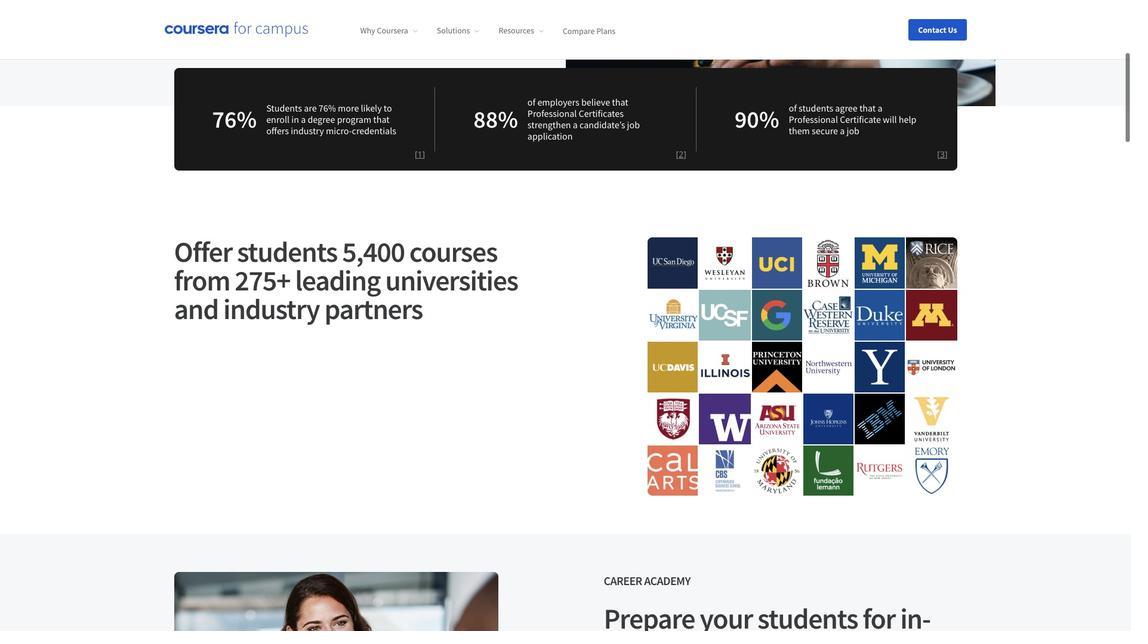 Task type: vqa. For each thing, say whether or not it's contained in the screenshot.


Task type: describe. For each thing, give the bounding box(es) containing it.
why
[[360, 25, 375, 36]]

help
[[899, 113, 916, 125]]

universities
[[385, 263, 518, 298]]

will
[[883, 113, 897, 125]]

coursera for campus image
[[164, 21, 308, 38]]

5,400
[[342, 234, 405, 270]]

that for 90%
[[859, 102, 876, 114]]

candidate's
[[580, 119, 625, 131]]

of employers believe that professional certificates strengthen a candidate's job application
[[528, 96, 640, 142]]

solutions link
[[437, 25, 480, 36]]

students for professional
[[799, 102, 833, 114]]

plans
[[596, 25, 615, 36]]

them
[[789, 124, 810, 136]]

of for 88%
[[528, 96, 536, 108]]

that inside students are 76% more likely to enroll in a degree program that offers industry micro-credentials
[[373, 113, 390, 125]]

to
[[384, 102, 392, 114]]

strengthen
[[528, 119, 571, 131]]

of students agree that a professional certificate will help them secure a job
[[789, 102, 916, 136]]

plans
[[282, 17, 304, 29]]

a inside students are 76% more likely to enroll in a degree program that offers industry micro-credentials
[[301, 113, 306, 125]]

compare
[[563, 25, 595, 36]]

[ 2 ]
[[676, 149, 686, 160]]

degree
[[308, 113, 335, 125]]

job inside of employers believe that professional certificates strengthen a candidate's job application
[[627, 119, 640, 131]]

88%
[[473, 104, 518, 134]]

90%
[[735, 104, 779, 134]]

enroll
[[266, 113, 290, 125]]

professional inside of employers believe that professional certificates strengthen a candidate's job application
[[528, 107, 577, 119]]

career
[[604, 574, 642, 588]]

courses
[[409, 234, 497, 270]]

offer
[[174, 234, 232, 270]]

certificates
[[579, 107, 624, 119]]

more
[[338, 102, 359, 114]]

contact us
[[918, 24, 957, 35]]

see
[[174, 17, 189, 29]]

students are 76% more likely to enroll in a degree program that offers industry micro-credentials
[[266, 102, 396, 136]]

program
[[337, 113, 371, 125]]

compare
[[245, 17, 280, 29]]

job inside "of students agree that a professional certificate will help them secure a job"
[[847, 124, 859, 136]]

compare plans
[[245, 17, 304, 29]]

0 horizontal spatial 76%
[[212, 104, 257, 134]]

resources link
[[499, 25, 544, 36]]

2
[[679, 149, 684, 160]]

academy
[[644, 574, 690, 588]]

secure
[[812, 124, 838, 136]]

of for 90%
[[789, 102, 797, 114]]

] for 76%
[[422, 149, 425, 160]]

credentials
[[352, 124, 396, 136]]

why coursera
[[360, 25, 408, 36]]

are
[[304, 102, 317, 114]]

from
[[174, 263, 230, 298]]

[ 1 ]
[[415, 149, 425, 160]]

resources
[[499, 25, 534, 36]]

thirty logos from well known universities image
[[647, 238, 957, 496]]

contact us button
[[908, 19, 967, 40]]

3
[[940, 149, 945, 160]]

[ for 76%
[[415, 149, 418, 160]]

certificate
[[840, 113, 881, 125]]



Task type: locate. For each thing, give the bounding box(es) containing it.
likely
[[361, 102, 382, 114]]

0 horizontal spatial professional
[[528, 107, 577, 119]]

0 horizontal spatial job
[[627, 119, 640, 131]]

students inside "of students agree that a professional certificate will help them secure a job"
[[799, 102, 833, 114]]

2 [ from the left
[[676, 149, 679, 160]]

solutions
[[437, 25, 470, 36]]

1 horizontal spatial professional
[[789, 113, 838, 125]]

students inside offer students 5,400 courses from 275+ leading universities and industry partners
[[237, 234, 337, 270]]

2 horizontal spatial ]
[[945, 149, 948, 160]]

that for 88%
[[612, 96, 628, 108]]

options,
[[210, 17, 243, 29]]

275+
[[235, 263, 290, 298]]

of
[[528, 96, 536, 108], [789, 102, 797, 114]]

0 horizontal spatial of
[[528, 96, 536, 108]]

1 horizontal spatial students
[[799, 102, 833, 114]]

that right agree
[[859, 102, 876, 114]]

[
[[415, 149, 418, 160], [676, 149, 679, 160], [937, 149, 940, 160]]

industry inside students are 76% more likely to enroll in a degree program that offers industry micro-credentials
[[291, 124, 324, 136]]

that inside "of students agree that a professional certificate will help them secure a job"
[[859, 102, 876, 114]]

2 horizontal spatial [
[[937, 149, 940, 160]]

see your options,
[[174, 17, 245, 29]]

why coursera link
[[360, 25, 418, 36]]

1 horizontal spatial [
[[676, 149, 679, 160]]

76% right are
[[319, 102, 336, 114]]

job right candidate's
[[627, 119, 640, 131]]

1 horizontal spatial 76%
[[319, 102, 336, 114]]

a inside of employers believe that professional certificates strengthen a candidate's job application
[[573, 119, 578, 131]]

] for 88%
[[684, 149, 686, 160]]

1 vertical spatial industry
[[223, 291, 319, 327]]

[ 3 ]
[[937, 149, 948, 160]]

] for 90%
[[945, 149, 948, 160]]

2 ] from the left
[[684, 149, 686, 160]]

students
[[266, 102, 302, 114]]

micro-
[[326, 124, 352, 136]]

your
[[190, 17, 209, 29]]

us
[[948, 24, 957, 35]]

job down agree
[[847, 124, 859, 136]]

compare plans link
[[563, 25, 615, 36]]

that right program
[[373, 113, 390, 125]]

that
[[612, 96, 628, 108], [859, 102, 876, 114], [373, 113, 390, 125]]

[ for 88%
[[676, 149, 679, 160]]

job
[[627, 119, 640, 131], [847, 124, 859, 136]]

1
[[418, 149, 422, 160]]

application
[[528, 130, 573, 142]]

professional up application
[[528, 107, 577, 119]]

[ for 90%
[[937, 149, 940, 160]]

that inside of employers believe that professional certificates strengthen a candidate's job application
[[612, 96, 628, 108]]

3 ] from the left
[[945, 149, 948, 160]]

1 horizontal spatial job
[[847, 124, 859, 136]]

that right believe
[[612, 96, 628, 108]]

0 horizontal spatial ]
[[422, 149, 425, 160]]

industry inside offer students 5,400 courses from 275+ leading universities and industry partners
[[223, 291, 319, 327]]

a right secure
[[840, 124, 845, 136]]

offers
[[266, 124, 289, 136]]

a right in
[[301, 113, 306, 125]]

a right strengthen
[[573, 119, 578, 131]]

a left will
[[878, 102, 882, 114]]

0 horizontal spatial students
[[237, 234, 337, 270]]

76% left enroll
[[212, 104, 257, 134]]

1 horizontal spatial ]
[[684, 149, 686, 160]]

1 vertical spatial students
[[237, 234, 337, 270]]

professional
[[528, 107, 577, 119], [789, 113, 838, 125]]

0 vertical spatial industry
[[291, 124, 324, 136]]

students
[[799, 102, 833, 114], [237, 234, 337, 270]]

]
[[422, 149, 425, 160], [684, 149, 686, 160], [945, 149, 948, 160]]

1 [ from the left
[[415, 149, 418, 160]]

leading
[[295, 263, 380, 298]]

contact
[[918, 24, 946, 35]]

partners
[[324, 291, 423, 327]]

of inside of employers believe that professional certificates strengthen a candidate's job application
[[528, 96, 536, 108]]

0 horizontal spatial that
[[373, 113, 390, 125]]

of left employers at the top
[[528, 96, 536, 108]]

of up them
[[789, 102, 797, 114]]

employers
[[537, 96, 579, 108]]

76% inside students are 76% more likely to enroll in a degree program that offers industry micro-credentials
[[319, 102, 336, 114]]

and
[[174, 291, 218, 327]]

career academy
[[604, 574, 690, 588]]

a
[[878, 102, 882, 114], [301, 113, 306, 125], [573, 119, 578, 131], [840, 124, 845, 136]]

in
[[291, 113, 299, 125]]

professional inside "of students agree that a professional certificate will help them secure a job"
[[789, 113, 838, 125]]

compare plans
[[563, 25, 615, 36]]

believe
[[581, 96, 610, 108]]

offer students 5,400 courses from 275+ leading universities and industry partners
[[174, 234, 518, 327]]

of inside "of students agree that a professional certificate will help them secure a job"
[[789, 102, 797, 114]]

1 horizontal spatial that
[[612, 96, 628, 108]]

76%
[[319, 102, 336, 114], [212, 104, 257, 134]]

students for 275+
[[237, 234, 337, 270]]

1 horizontal spatial of
[[789, 102, 797, 114]]

coursera
[[377, 25, 408, 36]]

3 [ from the left
[[937, 149, 940, 160]]

professional left certificate
[[789, 113, 838, 125]]

agree
[[835, 102, 857, 114]]

1 ] from the left
[[422, 149, 425, 160]]

industry
[[291, 124, 324, 136], [223, 291, 319, 327]]

0 horizontal spatial [
[[415, 149, 418, 160]]

2 horizontal spatial that
[[859, 102, 876, 114]]

compare plans link
[[245, 16, 318, 30]]

0 vertical spatial students
[[799, 102, 833, 114]]



